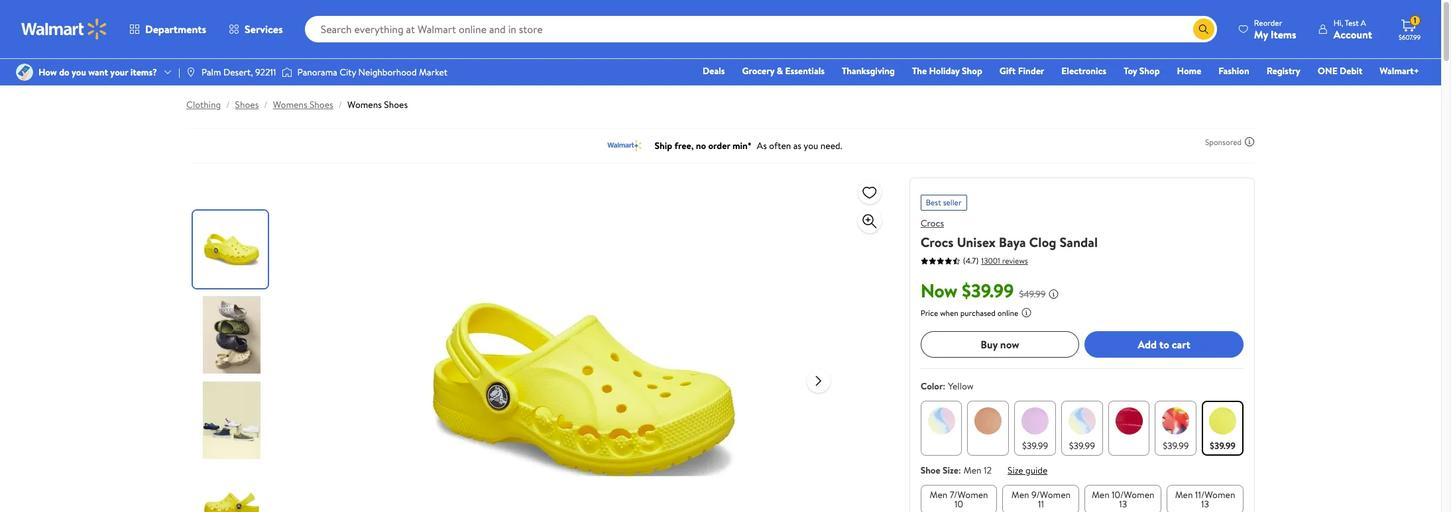 Task type: describe. For each thing, give the bounding box(es) containing it.
grocery
[[743, 64, 775, 78]]

how
[[38, 66, 57, 79]]

hi, test a account
[[1334, 17, 1373, 41]]

$49.99
[[1020, 288, 1046, 301]]

|
[[178, 66, 180, 79]]

12
[[984, 464, 992, 478]]

13 for 11/women
[[1202, 498, 1210, 511]]

to
[[1160, 337, 1170, 352]]

2 $39.99 button from the left
[[1062, 401, 1103, 456]]

toy shop link
[[1118, 64, 1166, 78]]

7/women
[[950, 489, 989, 502]]

hi,
[[1334, 17, 1344, 28]]

unisex
[[957, 233, 996, 251]]

walmart+ link
[[1374, 64, 1426, 78]]

walmart image
[[21, 19, 107, 40]]

shoe size : men 12
[[921, 464, 992, 478]]

crocs unisex baya clog sandal - image 4 of 8 image
[[193, 468, 271, 513]]

electronics
[[1062, 64, 1107, 78]]

buy
[[981, 337, 998, 352]]

guide
[[1026, 464, 1048, 478]]

the holiday shop
[[913, 64, 983, 78]]

your
[[110, 66, 128, 79]]

thanksgiving link
[[836, 64, 901, 78]]

men for men 11/women 13
[[1176, 489, 1193, 502]]

legal information image
[[1022, 308, 1032, 318]]

men 9/women 11
[[1012, 489, 1071, 511]]

men 11/women 13 button
[[1167, 485, 1244, 513]]

crocs unisex baya clog sandal - image 1 of 8 image
[[193, 211, 271, 289]]

best
[[926, 197, 942, 208]]

crocs unisex baya clog sandal image
[[372, 178, 796, 513]]

$39.99 for fourth $39.99 button
[[1210, 440, 1236, 453]]

10
[[955, 498, 964, 511]]

9/women
[[1032, 489, 1071, 502]]

92211
[[255, 66, 276, 79]]

essentials
[[786, 64, 825, 78]]

thanksgiving
[[842, 64, 895, 78]]

$39.99 for first $39.99 button from the left
[[1023, 440, 1049, 453]]

deals link
[[697, 64, 731, 78]]

registry link
[[1261, 64, 1307, 78]]

add to cart
[[1138, 337, 1191, 352]]

1 horizontal spatial :
[[959, 464, 962, 478]]

one debit
[[1318, 64, 1363, 78]]

price when purchased online
[[921, 308, 1019, 319]]

2 womens from the left
[[348, 98, 382, 111]]

shoe
[[921, 464, 941, 478]]

13001
[[982, 255, 1001, 266]]

add
[[1138, 337, 1157, 352]]

purchased
[[961, 308, 996, 319]]

the
[[913, 64, 927, 78]]

0 horizontal spatial :
[[943, 380, 946, 393]]

men 10/women 13
[[1092, 489, 1155, 511]]

home
[[1178, 64, 1202, 78]]

add to cart button
[[1085, 332, 1244, 358]]

panorama city neighborhood market
[[298, 66, 448, 79]]

color : yellow
[[921, 380, 974, 393]]

fashion
[[1219, 64, 1250, 78]]

men 11/women 13
[[1176, 489, 1236, 511]]

1 size from the left
[[943, 464, 959, 478]]

seller
[[944, 197, 962, 208]]

reviews
[[1003, 255, 1028, 266]]

now
[[921, 278, 958, 304]]

price
[[921, 308, 939, 319]]

now $39.99
[[921, 278, 1014, 304]]

reorder my items
[[1255, 17, 1297, 41]]

electronics link
[[1056, 64, 1113, 78]]

palm desert, 92211
[[202, 66, 276, 79]]

best seller
[[926, 197, 962, 208]]

deals
[[703, 64, 725, 78]]

sandal
[[1060, 233, 1098, 251]]

do
[[59, 66, 69, 79]]

next media item image
[[811, 373, 827, 389]]

2 shoes from the left
[[310, 98, 333, 111]]

grocery & essentials
[[743, 64, 825, 78]]

ad disclaimer and feedback for skylinedisplayad image
[[1245, 137, 1255, 147]]

desert,
[[223, 66, 253, 79]]

3 / from the left
[[339, 98, 342, 111]]

gift finder
[[1000, 64, 1045, 78]]

market
[[419, 66, 448, 79]]

1 womens from the left
[[273, 98, 307, 111]]

color list
[[918, 399, 1247, 459]]

3 $39.99 button from the left
[[1156, 401, 1197, 456]]

color
[[921, 380, 943, 393]]

finder
[[1019, 64, 1045, 78]]



Task type: vqa. For each thing, say whether or not it's contained in the screenshot.
leftmost perfect
no



Task type: locate. For each thing, give the bounding box(es) containing it.
size guide
[[1008, 464, 1048, 478]]

0 vertical spatial :
[[943, 380, 946, 393]]

online
[[998, 308, 1019, 319]]

womens down the 'panorama city neighborhood market'
[[348, 98, 382, 111]]

0 horizontal spatial 13
[[1120, 498, 1128, 511]]

1 $607.99
[[1399, 15, 1421, 42]]

clothing / shoes / womens shoes / womens shoes
[[186, 98, 408, 111]]

0 horizontal spatial womens
[[273, 98, 307, 111]]

clothing
[[186, 98, 221, 111]]

13001 reviews link
[[979, 255, 1028, 266]]

1 $39.99 button from the left
[[1015, 401, 1056, 456]]

1 horizontal spatial womens shoes link
[[348, 98, 408, 111]]

0 horizontal spatial  image
[[186, 67, 196, 78]]

1 horizontal spatial shoes
[[310, 98, 333, 111]]

$607.99
[[1399, 32, 1421, 42]]

learn more about strikethrough prices image
[[1049, 289, 1060, 300]]

men for men 9/women 11
[[1012, 489, 1030, 502]]

1 horizontal spatial /
[[264, 98, 268, 111]]

$39.99 up the '11/women' in the bottom of the page
[[1210, 440, 1236, 453]]

3 shoes from the left
[[384, 98, 408, 111]]

2 / from the left
[[264, 98, 268, 111]]

(4.7)
[[963, 255, 979, 267]]

men 7/women 10 button
[[921, 485, 998, 513]]

/ left shoes link
[[226, 98, 230, 111]]

1 horizontal spatial shop
[[1140, 64, 1160, 78]]

men inside men 10/women 13
[[1092, 489, 1110, 502]]

my
[[1255, 27, 1269, 41]]

$39.99 up the guide
[[1023, 440, 1049, 453]]

 image for palm
[[186, 67, 196, 78]]

now
[[1001, 337, 1020, 352]]

 image
[[16, 64, 33, 81]]

womens shoes link down the 'panorama city neighborhood market'
[[348, 98, 408, 111]]

fashion link
[[1213, 64, 1256, 78]]

size left the guide
[[1008, 464, 1024, 478]]

womens down 92211
[[273, 98, 307, 111]]

1 horizontal spatial  image
[[282, 66, 292, 79]]

men left 10/women
[[1092, 489, 1110, 502]]

$39.99 for second $39.99 button from right
[[1163, 440, 1189, 453]]

1 horizontal spatial size
[[1008, 464, 1024, 478]]

toy
[[1124, 64, 1138, 78]]

account
[[1334, 27, 1373, 41]]

Search search field
[[305, 16, 1218, 42]]

men inside the men 11/women 13
[[1176, 489, 1193, 502]]

crocs unisex baya clog sandal - image 3 of 8 image
[[193, 382, 271, 460]]

items
[[1271, 27, 1297, 41]]

crocs unisex baya clog sandal - image 2 of 8 image
[[193, 296, 271, 374]]

11
[[1039, 498, 1045, 511]]

men
[[964, 464, 982, 478], [930, 489, 948, 502], [1012, 489, 1030, 502], [1092, 489, 1110, 502], [1176, 489, 1193, 502]]

shoes
[[235, 98, 259, 111], [310, 98, 333, 111], [384, 98, 408, 111]]

men left the '11/women' in the bottom of the page
[[1176, 489, 1193, 502]]

grocery & essentials link
[[737, 64, 831, 78]]

yellow
[[949, 380, 974, 393]]

men left "11"
[[1012, 489, 1030, 502]]

: left "yellow"
[[943, 380, 946, 393]]

crocs
[[921, 217, 945, 230], [921, 233, 954, 251]]

Walmart Site-Wide search field
[[305, 16, 1218, 42]]

size
[[943, 464, 959, 478], [1008, 464, 1024, 478]]

the holiday shop link
[[907, 64, 989, 78]]

registry
[[1267, 64, 1301, 78]]

items?
[[130, 66, 157, 79]]

you
[[72, 66, 86, 79]]

crocs down best on the right top of the page
[[921, 217, 945, 230]]

2 horizontal spatial shoes
[[384, 98, 408, 111]]

shoes link
[[235, 98, 259, 111]]

1 crocs from the top
[[921, 217, 945, 230]]

walmart+
[[1380, 64, 1420, 78]]

men 7/women 10
[[930, 489, 989, 511]]

womens shoes link down panorama
[[273, 98, 333, 111]]

2 shop from the left
[[1140, 64, 1160, 78]]

1
[[1414, 15, 1417, 26]]

1 horizontal spatial womens
[[348, 98, 382, 111]]

add to favorites list, crocs unisex baya clog sandal image
[[862, 184, 878, 201]]

10/women
[[1112, 489, 1155, 502]]

$39.99 button
[[1015, 401, 1056, 456], [1062, 401, 1103, 456], [1156, 401, 1197, 456], [1203, 401, 1244, 456]]

toy shop
[[1124, 64, 1160, 78]]

cart
[[1172, 337, 1191, 352]]

/ down city
[[339, 98, 342, 111]]

neighborhood
[[359, 66, 417, 79]]

shop right holiday
[[962, 64, 983, 78]]

 image for panorama
[[282, 66, 292, 79]]

13 inside the men 11/women 13
[[1202, 498, 1210, 511]]

men for men 10/women 13
[[1092, 489, 1110, 502]]

men inside men 7/women 10
[[930, 489, 948, 502]]

men 9/women 11 button
[[1003, 485, 1080, 513]]

panorama
[[298, 66, 337, 79]]

men left 12
[[964, 464, 982, 478]]

shoes down panorama
[[310, 98, 333, 111]]

crocs link
[[921, 217, 945, 230]]

crocs down crocs link
[[921, 233, 954, 251]]

13 inside men 10/women 13
[[1120, 498, 1128, 511]]

sponsored
[[1206, 136, 1242, 148]]

one debit link
[[1312, 64, 1369, 78]]

men 10/women 13 button
[[1085, 485, 1162, 513]]

2 womens shoes link from the left
[[348, 98, 408, 111]]

2 crocs from the top
[[921, 233, 954, 251]]

2 size from the left
[[1008, 464, 1024, 478]]

&
[[777, 64, 783, 78]]

1 vertical spatial :
[[959, 464, 962, 478]]

1 shoes from the left
[[235, 98, 259, 111]]

size right shoe
[[943, 464, 959, 478]]

want
[[88, 66, 108, 79]]

search icon image
[[1199, 24, 1210, 34]]

zoom image modal image
[[862, 214, 878, 229]]

/ right shoes link
[[264, 98, 268, 111]]

clothing link
[[186, 98, 221, 111]]

crocs crocs unisex baya clog sandal
[[921, 217, 1098, 251]]

$39.99 up shoe size "list"
[[1070, 440, 1096, 453]]

when
[[941, 308, 959, 319]]

$39.99 up men 11/women 13 button
[[1163, 440, 1189, 453]]

2 13 from the left
[[1202, 498, 1210, 511]]

4 $39.99 button from the left
[[1203, 401, 1244, 456]]

1 shop from the left
[[962, 64, 983, 78]]

reorder
[[1255, 17, 1283, 28]]

buy now button
[[921, 332, 1080, 358]]

 image right |
[[186, 67, 196, 78]]

0 horizontal spatial shop
[[962, 64, 983, 78]]

home link
[[1172, 64, 1208, 78]]

1 / from the left
[[226, 98, 230, 111]]

shop right toy
[[1140, 64, 1160, 78]]

$39.99
[[962, 278, 1014, 304], [1023, 440, 1049, 453], [1070, 440, 1096, 453], [1163, 440, 1189, 453], [1210, 440, 1236, 453]]

(4.7) 13001 reviews
[[963, 255, 1028, 267]]

13 for 10/women
[[1120, 498, 1128, 511]]

0 horizontal spatial size
[[943, 464, 959, 478]]

shoes down neighborhood
[[384, 98, 408, 111]]

0 horizontal spatial womens shoes link
[[273, 98, 333, 111]]

debit
[[1340, 64, 1363, 78]]

shoes down palm desert, 92211
[[235, 98, 259, 111]]

men inside men 9/women 11
[[1012, 489, 1030, 502]]

departments
[[145, 22, 206, 36]]

1 13 from the left
[[1120, 498, 1128, 511]]

2 horizontal spatial /
[[339, 98, 342, 111]]

one
[[1318, 64, 1338, 78]]

$39.99 up purchased
[[962, 278, 1014, 304]]

womens
[[273, 98, 307, 111], [348, 98, 382, 111]]

: up 7/women
[[959, 464, 962, 478]]

1 womens shoes link from the left
[[273, 98, 333, 111]]

0 horizontal spatial /
[[226, 98, 230, 111]]

11/women
[[1196, 489, 1236, 502]]

0 vertical spatial crocs
[[921, 217, 945, 230]]

1 vertical spatial crocs
[[921, 233, 954, 251]]

 image
[[282, 66, 292, 79], [186, 67, 196, 78]]

clog
[[1030, 233, 1057, 251]]

gift finder link
[[994, 64, 1051, 78]]

0 horizontal spatial shoes
[[235, 98, 259, 111]]

1 horizontal spatial 13
[[1202, 498, 1210, 511]]

palm
[[202, 66, 221, 79]]

services button
[[218, 13, 294, 45]]

gift
[[1000, 64, 1016, 78]]

size guide button
[[1008, 464, 1048, 478]]

13
[[1120, 498, 1128, 511], [1202, 498, 1210, 511]]

services
[[245, 22, 283, 36]]

$39.99 for 2nd $39.99 button
[[1070, 440, 1096, 453]]

men for men 7/women 10
[[930, 489, 948, 502]]

how do you want your items?
[[38, 66, 157, 79]]

shoe size list
[[918, 483, 1247, 513]]

 image right 92211
[[282, 66, 292, 79]]

men left 10 at right
[[930, 489, 948, 502]]

holiday
[[930, 64, 960, 78]]



